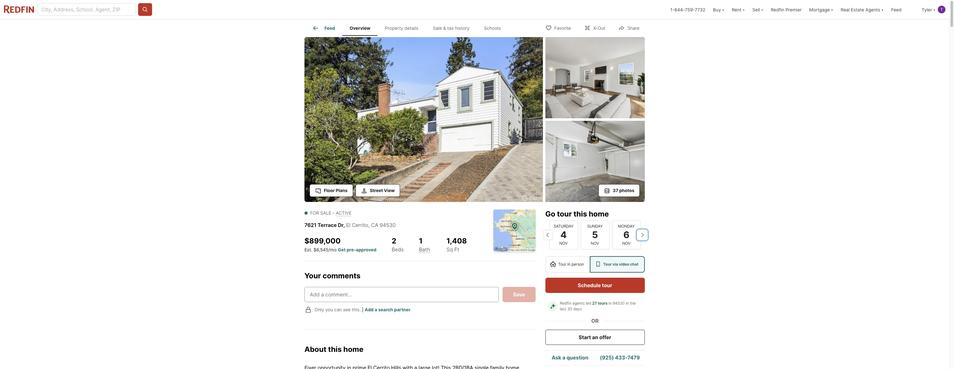 Task type: describe. For each thing, give the bounding box(es) containing it.
mortgage ▾ button
[[810, 0, 833, 19]]

real estate agents ▾ link
[[841, 0, 884, 19]]

0 vertical spatial a
[[375, 307, 377, 313]]

next image
[[637, 230, 648, 240]]

redfin for redfin agents led 27 tours in 94530
[[560, 301, 572, 306]]

2 , from the left
[[368, 222, 370, 229]]

37
[[613, 188, 618, 193]]

photos
[[619, 188, 635, 193]]

1,408
[[447, 237, 467, 246]]

schedule tour button
[[546, 278, 645, 293]]

real estate agents ▾
[[841, 7, 884, 12]]

2 beds
[[392, 237, 404, 253]]

est.
[[305, 247, 312, 253]]

nov for 4
[[560, 241, 568, 246]]

7479
[[628, 355, 640, 362]]

City, Address, School, Agent, ZIP search field
[[38, 3, 136, 16]]

bath
[[419, 247, 430, 253]]

overview
[[350, 25, 370, 31]]

▾ for rent ▾
[[743, 7, 745, 12]]

terrace
[[318, 222, 337, 229]]

your comments
[[305, 272, 361, 281]]

saturday
[[554, 224, 574, 229]]

sale
[[320, 211, 331, 216]]

tab list containing feed
[[305, 19, 513, 36]]

1-844-759-7732 link
[[671, 7, 706, 12]]

this.
[[352, 307, 361, 313]]

▾ for mortgage ▾
[[831, 7, 833, 12]]

tour for go
[[557, 210, 572, 219]]

go
[[546, 210, 556, 219]]

agents
[[573, 301, 585, 306]]

monday 6 nov
[[618, 224, 635, 246]]

&
[[443, 25, 446, 31]]

property
[[385, 25, 403, 31]]

tour in person
[[559, 262, 584, 267]]

view
[[384, 188, 395, 193]]

beds
[[392, 247, 404, 253]]

in the last 30 days
[[560, 301, 637, 312]]

(925) 433-7479
[[600, 355, 640, 362]]

floor
[[324, 188, 335, 193]]

mortgage ▾ button
[[806, 0, 837, 19]]

start an offer button
[[546, 330, 645, 346]]

question
[[567, 355, 589, 362]]

street view button
[[356, 185, 400, 197]]

plans
[[336, 188, 348, 193]]

0 horizontal spatial 94530
[[380, 222, 396, 229]]

led
[[586, 301, 592, 306]]

rent ▾ button
[[732, 0, 745, 19]]

tour for tour via video chat
[[603, 262, 612, 267]]

tour in person option
[[546, 257, 590, 273]]

1
[[419, 237, 423, 246]]

sale & tax history
[[433, 25, 470, 31]]

cerrito
[[352, 222, 368, 229]]

overview tab
[[342, 21, 378, 36]]

1 horizontal spatial home
[[589, 210, 609, 219]]

monday
[[618, 224, 635, 229]]

2
[[392, 237, 396, 246]]

6
[[624, 230, 630, 241]]

add
[[365, 307, 374, 313]]

partner
[[394, 307, 411, 313]]

street
[[370, 188, 383, 193]]

redfin for redfin premier
[[771, 7, 784, 12]]

1-
[[671, 7, 675, 12]]

last
[[560, 307, 567, 312]]

about this home
[[305, 345, 364, 354]]

Add a comment... text field
[[310, 291, 494, 299]]

floor plans
[[324, 188, 348, 193]]

433-
[[615, 355, 628, 362]]

1 horizontal spatial in
[[609, 301, 612, 306]]

ask a question link
[[552, 355, 589, 362]]

feed inside 'link'
[[325, 25, 335, 31]]

schedule
[[578, 283, 601, 289]]

pre-
[[347, 247, 356, 253]]

7732
[[695, 7, 706, 12]]

0 horizontal spatial this
[[328, 345, 342, 354]]

favorite
[[554, 25, 571, 31]]

schools
[[484, 25, 501, 31]]

an
[[592, 335, 599, 341]]

ask
[[552, 355, 562, 362]]

only you can see this.
[[315, 307, 361, 313]]

tour via video chat
[[603, 262, 639, 267]]

comments
[[323, 272, 361, 281]]

start
[[579, 335, 591, 341]]

only
[[315, 307, 324, 313]]

buy ▾ button
[[709, 0, 728, 19]]

1 horizontal spatial a
[[563, 355, 566, 362]]

floor plans button
[[310, 185, 353, 197]]

redfin premier
[[771, 7, 802, 12]]

schedule tour
[[578, 283, 612, 289]]

start an offer
[[579, 335, 612, 341]]



Task type: vqa. For each thing, say whether or not it's contained in the screenshot.
'Update types All'
no



Task type: locate. For each thing, give the bounding box(es) containing it.
7621
[[305, 222, 317, 229]]

1 vertical spatial a
[[563, 355, 566, 362]]

1 vertical spatial feed
[[325, 25, 335, 31]]

tour right schedule
[[602, 283, 612, 289]]

7621 terrace dr, el cerrito, ca 94530 image
[[305, 37, 543, 202], [546, 37, 645, 118], [546, 121, 645, 202]]

0 horizontal spatial home
[[343, 345, 364, 354]]

sell ▾
[[753, 7, 763, 12]]

list box
[[546, 257, 645, 273]]

▾ for tyler ▾
[[934, 7, 936, 12]]

nov for 5
[[591, 241, 599, 246]]

94530 left the
[[613, 301, 625, 306]]

el
[[346, 222, 350, 229]]

active link
[[336, 211, 352, 216]]

1 tour from the left
[[559, 262, 567, 267]]

, left ca
[[368, 222, 370, 229]]

94530
[[380, 222, 396, 229], [613, 301, 625, 306]]

▾ right mortgage at the top of page
[[831, 7, 833, 12]]

tab list
[[305, 19, 513, 36]]

2 ▾ from the left
[[743, 7, 745, 12]]

rent ▾
[[732, 7, 745, 12]]

▾ left user photo
[[934, 7, 936, 12]]

go tour this home
[[546, 210, 609, 219]]

nov down 4
[[560, 241, 568, 246]]

get
[[338, 247, 346, 253]]

0 vertical spatial feed
[[891, 7, 902, 12]]

see
[[343, 307, 351, 313]]

-
[[333, 211, 335, 216]]

share
[[628, 25, 640, 31]]

1 horizontal spatial tour
[[603, 262, 612, 267]]

, left el
[[343, 222, 345, 229]]

or
[[592, 318, 599, 325]]

save
[[513, 292, 525, 298]]

nov inside saturday 4 nov
[[560, 241, 568, 246]]

▾ for sell ▾
[[761, 7, 763, 12]]

1 horizontal spatial tour
[[602, 283, 612, 289]]

0 vertical spatial home
[[589, 210, 609, 219]]

tour
[[557, 210, 572, 219], [602, 283, 612, 289]]

2 nov from the left
[[591, 241, 599, 246]]

redfin premier button
[[767, 0, 806, 19]]

map entry image
[[494, 210, 536, 252]]

sale & tax history tab
[[426, 21, 477, 36]]

nov down 6
[[623, 241, 631, 246]]

for
[[310, 211, 319, 216]]

search
[[378, 307, 393, 313]]

1 , from the left
[[343, 222, 345, 229]]

a right 'add'
[[375, 307, 377, 313]]

▾ right sell
[[761, 7, 763, 12]]

▾
[[722, 7, 724, 12], [743, 7, 745, 12], [761, 7, 763, 12], [831, 7, 833, 12], [882, 7, 884, 12], [934, 7, 936, 12]]

▾ right rent at right top
[[743, 7, 745, 12]]

5
[[592, 230, 598, 241]]

30
[[568, 307, 573, 312]]

tour up saturday
[[557, 210, 572, 219]]

sale
[[433, 25, 442, 31]]

feed inside button
[[891, 7, 902, 12]]

tour left via
[[603, 262, 612, 267]]

buy
[[713, 7, 721, 12]]

nov down 5
[[591, 241, 599, 246]]

0 horizontal spatial tour
[[557, 210, 572, 219]]

1 horizontal spatial ,
[[368, 222, 370, 229]]

0 vertical spatial tour
[[557, 210, 572, 219]]

1 horizontal spatial this
[[574, 210, 587, 219]]

can
[[334, 307, 342, 313]]

chat
[[630, 262, 639, 267]]

in inside tour in person option
[[568, 262, 571, 267]]

feed left the overview
[[325, 25, 335, 31]]

tour left the person
[[559, 262, 567, 267]]

agents
[[866, 7, 881, 12]]

tax
[[447, 25, 454, 31]]

list box containing tour in person
[[546, 257, 645, 273]]

2 horizontal spatial in
[[626, 301, 629, 306]]

property details tab
[[378, 21, 426, 36]]

tour for tour in person
[[559, 262, 567, 267]]

0 horizontal spatial redfin
[[560, 301, 572, 306]]

nov for 6
[[623, 241, 631, 246]]

/mo
[[329, 247, 337, 253]]

redfin inside "button"
[[771, 7, 784, 12]]

0 horizontal spatial ,
[[343, 222, 345, 229]]

0 vertical spatial 94530
[[380, 222, 396, 229]]

in inside in the last 30 days
[[626, 301, 629, 306]]

2 horizontal spatial nov
[[623, 241, 631, 246]]

1 horizontal spatial feed
[[891, 7, 902, 12]]

in left the
[[626, 301, 629, 306]]

3 ▾ from the left
[[761, 7, 763, 12]]

you
[[325, 307, 333, 313]]

▾ right "buy"
[[722, 7, 724, 12]]

rent
[[732, 7, 742, 12]]

about
[[305, 345, 327, 354]]

1 horizontal spatial redfin
[[771, 7, 784, 12]]

estate
[[851, 7, 864, 12]]

▾ for buy ▾
[[722, 7, 724, 12]]

previous image
[[543, 230, 553, 240]]

active
[[336, 211, 352, 216]]

0 horizontal spatial in
[[568, 262, 571, 267]]

feed button
[[888, 0, 918, 19]]

sell ▾ button
[[749, 0, 767, 19]]

street view
[[370, 188, 395, 193]]

tour for schedule
[[602, 283, 612, 289]]

for sale - active
[[310, 211, 352, 216]]

1 vertical spatial 94530
[[613, 301, 625, 306]]

offer
[[600, 335, 612, 341]]

user photo image
[[938, 6, 946, 13]]

a right ask
[[563, 355, 566, 362]]

redfin up the last
[[560, 301, 572, 306]]

nov inside sunday 5 nov
[[591, 241, 599, 246]]

0 vertical spatial this
[[574, 210, 587, 219]]

(925)
[[600, 355, 614, 362]]

nov
[[560, 241, 568, 246], [591, 241, 599, 246], [623, 241, 631, 246]]

tyler
[[922, 7, 932, 12]]

1 ▾ from the left
[[722, 7, 724, 12]]

add a search partner button
[[365, 307, 411, 313]]

0 vertical spatial redfin
[[771, 7, 784, 12]]

1 vertical spatial this
[[328, 345, 342, 354]]

4 ▾ from the left
[[831, 7, 833, 12]]

person
[[572, 262, 584, 267]]

759-
[[685, 7, 695, 12]]

| add a search partner
[[362, 307, 411, 313]]

ft
[[454, 247, 459, 253]]

tour inside button
[[602, 283, 612, 289]]

a
[[375, 307, 377, 313], [563, 355, 566, 362]]

None button
[[549, 221, 578, 250], [581, 221, 610, 250], [612, 221, 641, 250], [549, 221, 578, 250], [581, 221, 610, 250], [612, 221, 641, 250]]

submit search image
[[142, 6, 148, 13]]

dr
[[338, 222, 343, 229]]

mortgage ▾
[[810, 7, 833, 12]]

2 tour from the left
[[603, 262, 612, 267]]

save button
[[503, 287, 536, 302]]

37 photos
[[613, 188, 635, 193]]

1 vertical spatial redfin
[[560, 301, 572, 306]]

0 horizontal spatial nov
[[560, 241, 568, 246]]

0 horizontal spatial tour
[[559, 262, 567, 267]]

bath link
[[419, 247, 430, 253]]

in right tours
[[609, 301, 612, 306]]

5 ▾ from the left
[[882, 7, 884, 12]]

home
[[589, 210, 609, 219], [343, 345, 364, 354]]

37 photos button
[[599, 185, 640, 197]]

0 horizontal spatial feed
[[325, 25, 335, 31]]

0 horizontal spatial a
[[375, 307, 377, 313]]

1-844-759-7732
[[671, 7, 706, 12]]

favorite button
[[540, 21, 577, 34]]

tour via video chat option
[[590, 257, 645, 273]]

real estate agents ▾ button
[[837, 0, 888, 19]]

(925) 433-7479 link
[[600, 355, 640, 362]]

in
[[568, 262, 571, 267], [609, 301, 612, 306], [626, 301, 629, 306]]

$6,545
[[314, 247, 329, 253]]

1 vertical spatial tour
[[602, 283, 612, 289]]

approved
[[356, 247, 377, 253]]

1 vertical spatial home
[[343, 345, 364, 354]]

property details
[[385, 25, 418, 31]]

1 horizontal spatial nov
[[591, 241, 599, 246]]

6 ▾ from the left
[[934, 7, 936, 12]]

844-
[[675, 7, 685, 12]]

sell ▾ button
[[753, 0, 763, 19]]

94530 right ca
[[380, 222, 396, 229]]

mortgage
[[810, 7, 830, 12]]

1 horizontal spatial 94530
[[613, 301, 625, 306]]

x-out
[[593, 25, 605, 31]]

redfin left premier
[[771, 7, 784, 12]]

▾ right 'agents'
[[882, 7, 884, 12]]

buy ▾
[[713, 7, 724, 12]]

tour inside "option"
[[603, 262, 612, 267]]

sunday
[[588, 224, 603, 229]]

in left the person
[[568, 262, 571, 267]]

via
[[613, 262, 618, 267]]

premier
[[786, 7, 802, 12]]

schools tab
[[477, 21, 508, 36]]

3 nov from the left
[[623, 241, 631, 246]]

history
[[455, 25, 470, 31]]

tour inside option
[[559, 262, 567, 267]]

nov inside monday 6 nov
[[623, 241, 631, 246]]

rent ▾ button
[[728, 0, 749, 19]]

1 bath
[[419, 237, 430, 253]]

feed right 'agents'
[[891, 7, 902, 12]]

1 nov from the left
[[560, 241, 568, 246]]

4
[[561, 230, 567, 241]]



